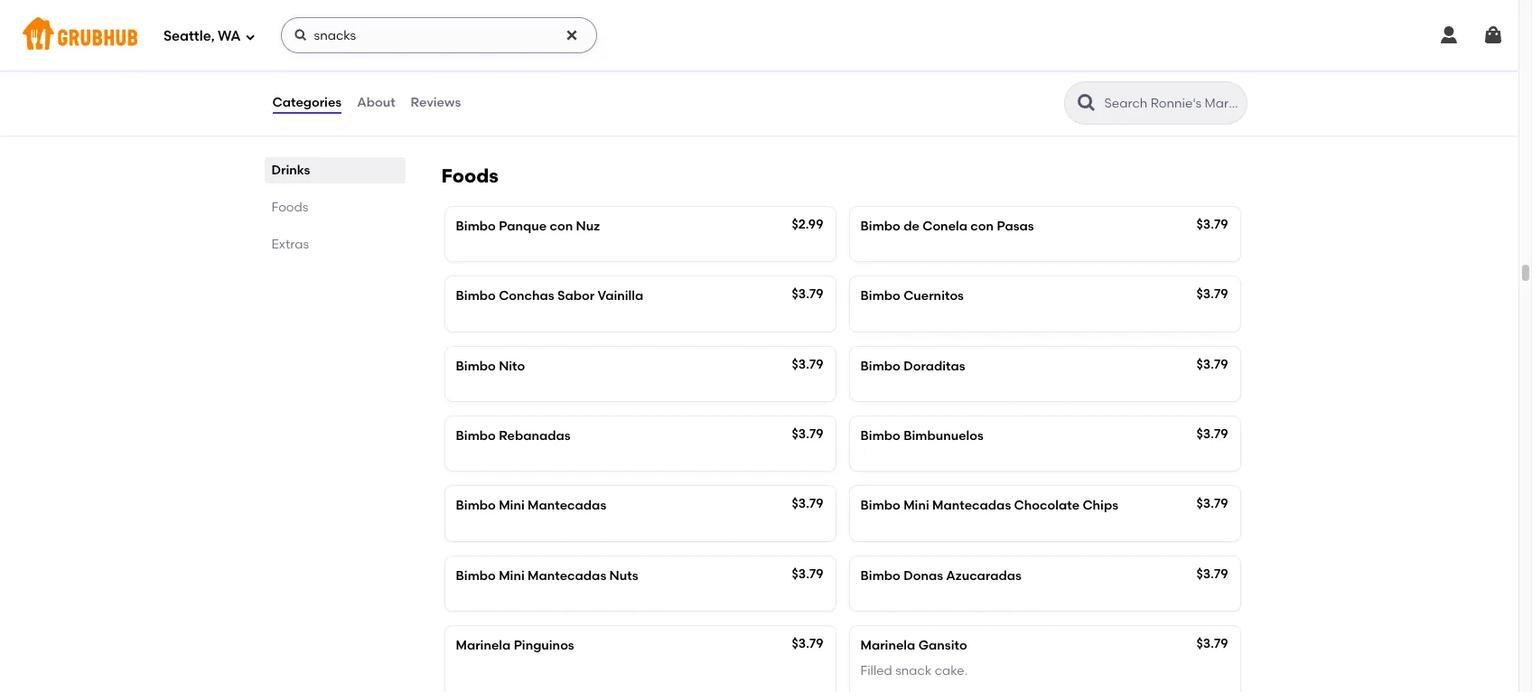 Task type: describe. For each thing, give the bounding box(es) containing it.
categories
[[272, 95, 342, 110]]

donas
[[904, 568, 943, 583]]

sabor
[[558, 289, 595, 304]]

drinks tab
[[272, 161, 398, 180]]

2 horizontal spatial svg image
[[1483, 24, 1504, 46]]

drinks
[[272, 163, 310, 178]]

355 ml. button
[[445, 0, 835, 38]]

bimbo for bimbo panque con nuz
[[456, 219, 496, 234]]

rebanadas
[[499, 428, 571, 444]]

bimbo for bimbo rebanadas
[[456, 428, 496, 444]]

355 ml.
[[456, 3, 500, 18]]

reviews button
[[410, 70, 462, 136]]

$3.79 for bimbo donas azucaradas
[[1197, 566, 1228, 581]]

conela
[[923, 219, 968, 234]]

pinguinos
[[514, 638, 574, 653]]

bimbo for bimbo doraditas
[[861, 358, 901, 374]]

bimbo cuernitos
[[861, 289, 964, 304]]

bimbo doraditas
[[861, 358, 966, 374]]

filled
[[861, 663, 893, 679]]

$3.79 for bimbo mini mantecadas nuts
[[792, 566, 824, 581]]

seattle,
[[164, 28, 215, 44]]

reign energy drink
[[861, 65, 978, 81]]

$3.79 for bimbo doraditas
[[1197, 357, 1228, 372]]

bimbo de conela con pasas
[[861, 219, 1034, 234]]

1 horizontal spatial foods
[[441, 164, 499, 187]]

mini for bimbo mini mantecadas chocolate chips
[[904, 498, 930, 513]]

$3.79 for bimbo mini mantecadas
[[792, 496, 824, 512]]

16
[[456, 91, 468, 106]]

0 horizontal spatial svg image
[[244, 31, 255, 42]]

1 horizontal spatial svg image
[[293, 28, 308, 42]]

2 con from the left
[[971, 219, 994, 234]]

bimbo for bimbo bimbunuelos
[[861, 428, 901, 444]]

full throttle
[[456, 65, 529, 81]]

bimbo for bimbo de conela con pasas
[[861, 219, 901, 234]]

reign
[[861, 65, 896, 81]]

mini for bimbo mini mantecadas
[[499, 498, 525, 513]]

$3.79 for bimbo rebanadas
[[792, 426, 824, 442]]

about
[[357, 95, 395, 110]]

nuz
[[576, 219, 600, 234]]

seattle, wa
[[164, 28, 241, 44]]

$2.99 for full throttle
[[792, 64, 824, 79]]

bimbo for bimbo mini mantecadas nuts
[[456, 568, 496, 583]]

$3.79 for bimbo de conela con pasas
[[1197, 217, 1228, 232]]

bimbo for bimbo cuernitos
[[861, 289, 901, 304]]

1 con from the left
[[550, 219, 573, 234]]

bimbo for bimbo nito
[[456, 358, 496, 374]]

marinela for marinela gansito
[[861, 638, 916, 653]]

bimbo for bimbo conchas sabor vainilla
[[456, 289, 496, 304]]

foods inside tab
[[272, 200, 308, 215]]

panque
[[499, 219, 547, 234]]

1 horizontal spatial svg image
[[1439, 24, 1460, 46]]

search icon image
[[1076, 92, 1097, 114]]

extras tab
[[272, 235, 398, 254]]

Search Ronnie's Market search field
[[1103, 95, 1241, 112]]

snack
[[896, 663, 932, 679]]

chips
[[1083, 498, 1119, 513]]

pasas
[[997, 219, 1034, 234]]

vainilla
[[598, 289, 644, 304]]



Task type: vqa. For each thing, say whether or not it's contained in the screenshot.
search for food, convenience, alcohol... search box
yes



Task type: locate. For each thing, give the bounding box(es) containing it.
0 horizontal spatial foods
[[272, 200, 308, 215]]

bimbo left nito
[[456, 358, 496, 374]]

bimbo
[[456, 219, 496, 234], [861, 219, 901, 234], [456, 289, 496, 304], [861, 289, 901, 304], [456, 358, 496, 374], [861, 358, 901, 374], [456, 428, 496, 444], [861, 428, 901, 444], [456, 498, 496, 513], [861, 498, 901, 513], [456, 568, 496, 583], [861, 568, 901, 583]]

$3.79 for marinela pinguinos
[[792, 636, 824, 651]]

marinela pinguinos
[[456, 638, 574, 653]]

bimbo for bimbo mini mantecadas chocolate chips
[[861, 498, 901, 513]]

con
[[550, 219, 573, 234], [971, 219, 994, 234]]

mini up marinela pinguinos
[[499, 568, 525, 583]]

mantecadas up azucaradas
[[933, 498, 1011, 513]]

0 horizontal spatial marinela
[[456, 638, 511, 653]]

marinela for marinela pinguinos
[[456, 638, 511, 653]]

foods up "bimbo panque con nuz"
[[441, 164, 499, 187]]

wa
[[218, 28, 241, 44]]

$3.79 for bimbo cuernitos
[[1197, 287, 1228, 302]]

bimbo up marinela pinguinos
[[456, 568, 496, 583]]

con left 'nuz'
[[550, 219, 573, 234]]

mantecadas
[[528, 498, 607, 513], [933, 498, 1011, 513], [528, 568, 607, 583]]

bimbo rebanadas
[[456, 428, 571, 444]]

chocolate
[[1014, 498, 1080, 513]]

bimbo nito
[[456, 358, 525, 374]]

2 marinela from the left
[[861, 638, 916, 653]]

filled snack cake.
[[861, 663, 968, 679]]

con left pasas
[[971, 219, 994, 234]]

categories button
[[272, 70, 343, 136]]

nito
[[499, 358, 525, 374]]

bimbo left conchas in the top of the page
[[456, 289, 496, 304]]

1 vertical spatial foods
[[272, 200, 308, 215]]

cake.
[[935, 663, 968, 679]]

$3.79 for bimbo nito
[[792, 357, 824, 372]]

foods up extras
[[272, 200, 308, 215]]

doraditas
[[904, 358, 966, 374]]

throttle
[[480, 65, 529, 81]]

foods
[[441, 164, 499, 187], [272, 200, 308, 215]]

foods tab
[[272, 198, 398, 217]]

bimbo donas azucaradas
[[861, 568, 1022, 583]]

marinela left pinguinos
[[456, 638, 511, 653]]

svg image up categories at the top of the page
[[293, 28, 308, 42]]

bimbo left bimbunuelos
[[861, 428, 901, 444]]

16 oz.
[[456, 91, 488, 106]]

mantecadas left nuts
[[528, 568, 607, 583]]

355
[[456, 3, 478, 18]]

bimbo panque con nuz
[[456, 219, 600, 234]]

marinela gansito
[[861, 638, 967, 653]]

bimbo mini mantecadas chocolate chips
[[861, 498, 1119, 513]]

1 horizontal spatial con
[[971, 219, 994, 234]]

oz.
[[471, 91, 488, 106]]

svg image
[[293, 28, 308, 42], [244, 31, 255, 42]]

bimbo left panque
[[456, 219, 496, 234]]

ml.
[[481, 3, 500, 18]]

mantecadas for bimbo mini mantecadas nuts
[[528, 568, 607, 583]]

Search for food, convenience, alcohol... search field
[[281, 17, 597, 53]]

svg image right wa
[[244, 31, 255, 42]]

mini down bimbo rebanadas
[[499, 498, 525, 513]]

cuernitos
[[904, 289, 964, 304]]

mantecadas for bimbo mini mantecadas chocolate chips
[[933, 498, 1011, 513]]

0 horizontal spatial con
[[550, 219, 573, 234]]

bimbo for bimbo donas azucaradas
[[861, 568, 901, 583]]

about button
[[356, 70, 396, 136]]

$3.79 for bimbo mini mantecadas chocolate chips
[[1197, 496, 1228, 512]]

marinela
[[456, 638, 511, 653], [861, 638, 916, 653]]

bimbo for bimbo mini mantecadas
[[456, 498, 496, 513]]

drink
[[945, 65, 978, 81]]

mini down bimbo bimbunuelos
[[904, 498, 930, 513]]

bimbo conchas sabor vainilla
[[456, 289, 644, 304]]

extras
[[272, 237, 309, 252]]

mantecadas up bimbo mini mantecadas nuts
[[528, 498, 607, 513]]

0 vertical spatial foods
[[441, 164, 499, 187]]

$2.99
[[792, 64, 824, 79], [1197, 64, 1228, 79], [792, 217, 824, 232]]

$3.79
[[1197, 217, 1228, 232], [792, 287, 824, 302], [1197, 287, 1228, 302], [792, 357, 824, 372], [1197, 357, 1228, 372], [792, 426, 824, 442], [1197, 426, 1228, 442], [792, 496, 824, 512], [1197, 496, 1228, 512], [792, 566, 824, 581], [1197, 566, 1228, 581], [792, 636, 824, 651], [1197, 636, 1228, 651]]

marinela up filled
[[861, 638, 916, 653]]

bimbunuelos
[[904, 428, 984, 444]]

bimbo down bimbo rebanadas
[[456, 498, 496, 513]]

bimbo mini mantecadas nuts
[[456, 568, 638, 583]]

mini
[[499, 498, 525, 513], [904, 498, 930, 513], [499, 568, 525, 583]]

energy
[[899, 65, 942, 81]]

svg image
[[1439, 24, 1460, 46], [1483, 24, 1504, 46], [564, 28, 579, 42]]

bimbo down bimbo bimbunuelos
[[861, 498, 901, 513]]

1 marinela from the left
[[456, 638, 511, 653]]

$3.79 for bimbo conchas sabor vainilla
[[792, 287, 824, 302]]

conchas
[[499, 289, 555, 304]]

full
[[456, 65, 477, 81]]

main navigation navigation
[[0, 0, 1519, 70]]

de
[[904, 219, 920, 234]]

bimbo left de
[[861, 219, 901, 234]]

azucaradas
[[946, 568, 1022, 583]]

mantecadas for bimbo mini mantecadas
[[528, 498, 607, 513]]

nuts
[[610, 568, 638, 583]]

$2.99 for reign energy drink
[[1197, 64, 1228, 79]]

bimbo mini mantecadas
[[456, 498, 607, 513]]

mini for bimbo mini mantecadas nuts
[[499, 568, 525, 583]]

bimbo left donas
[[861, 568, 901, 583]]

bimbo left cuernitos
[[861, 289, 901, 304]]

reviews
[[411, 95, 461, 110]]

gansito
[[919, 638, 967, 653]]

bimbo left doraditas
[[861, 358, 901, 374]]

bimbo bimbunuelos
[[861, 428, 984, 444]]

0 horizontal spatial svg image
[[564, 28, 579, 42]]

1 horizontal spatial marinela
[[861, 638, 916, 653]]

bimbo left rebanadas in the bottom left of the page
[[456, 428, 496, 444]]



